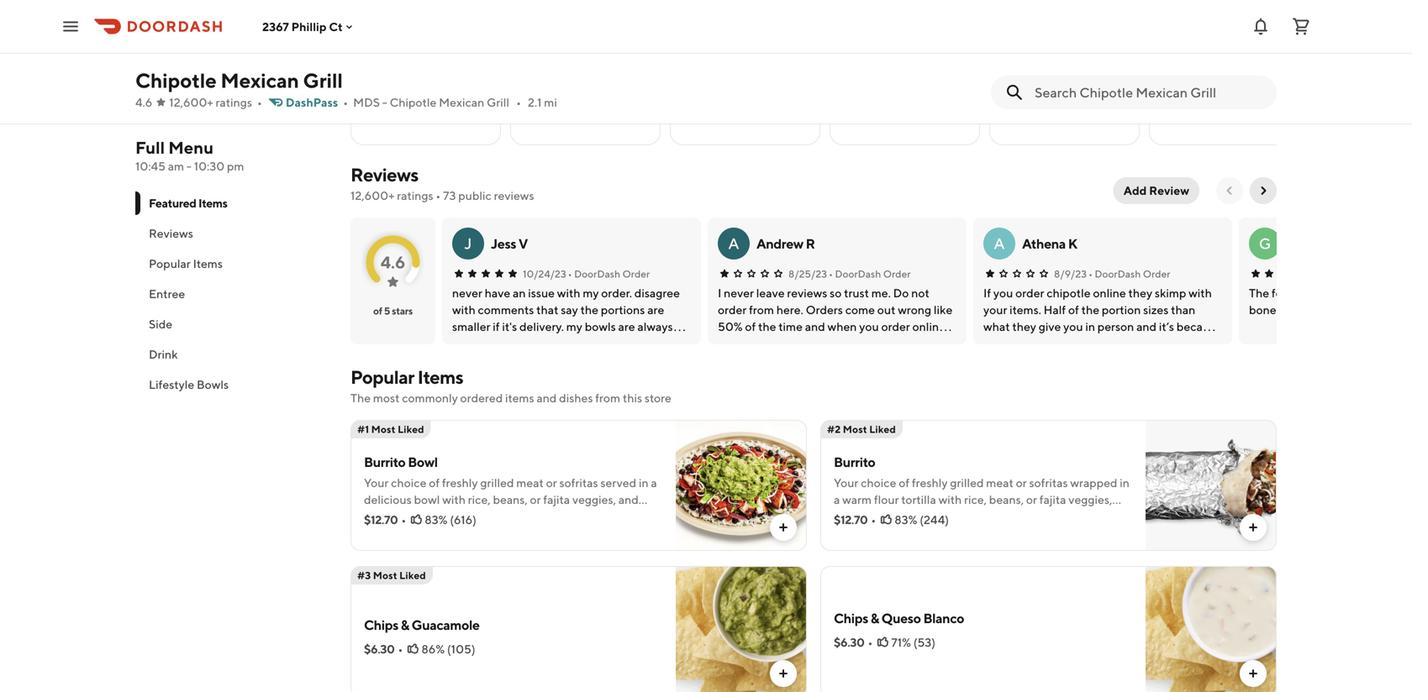 Task type: locate. For each thing, give the bounding box(es) containing it.
and inside burrito your choice of freshly grilled meat or sofritas wrapped in a warm flour tortilla with rice, beans, or fajita veggies, and topped with guac, salsa, queso blanco, sour cream or cheese.
[[834, 510, 854, 524]]

2 blanco, from the left
[[1020, 510, 1059, 524]]

80% (21)
[[1220, 103, 1266, 117]]

in right wrapped
[[1120, 476, 1130, 490]]

• left 73
[[436, 189, 441, 203]]

2 topped from the left
[[856, 510, 895, 524]]

2 • doordash order from the left
[[829, 268, 911, 280]]

add review button
[[1114, 177, 1200, 204]]

83%
[[421, 103, 444, 117], [425, 513, 448, 527], [895, 513, 918, 527]]

sofritas left served
[[559, 476, 598, 490]]

8/25/23
[[789, 268, 827, 280]]

0 horizontal spatial and
[[537, 391, 557, 405]]

with up (244)
[[939, 493, 962, 507]]

1 horizontal spatial grill
[[487, 95, 510, 109]]

most right #1
[[371, 424, 396, 435]]

1 horizontal spatial cream
[[1087, 510, 1120, 524]]

0 horizontal spatial fajita
[[543, 493, 570, 507]]

2 meat from the left
[[986, 476, 1014, 490]]

1 horizontal spatial of
[[429, 476, 440, 490]]

topped for bowl
[[364, 510, 403, 524]]

public
[[458, 189, 492, 203]]

1 horizontal spatial cheese.
[[847, 527, 888, 541]]

• left mds
[[343, 95, 348, 109]]

freshly inside burrito your choice of freshly grilled meat or sofritas wrapped in a warm flour tortilla with rice, beans, or fajita veggies, and topped with guac, salsa, queso blanco, sour cream or cheese.
[[912, 476, 948, 490]]

1 cream from the left
[[595, 510, 628, 524]]

rice, inside burrito bowl your choice of freshly grilled meat or sofritas served in a delicious bowl with rice, beans, or fajita veggies, and topped with guac, salsa, queso blanco, sour cream or cheese.
[[468, 493, 491, 507]]

0 vertical spatial and
[[537, 391, 557, 405]]

0 horizontal spatial chips
[[364, 617, 398, 633]]

popular items
[[149, 257, 223, 271]]

beans, inside burrito bowl your choice of freshly grilled meat or sofritas served in a delicious bowl with rice, beans, or fajita veggies, and topped with guac, salsa, queso blanco, sour cream or cheese.
[[493, 493, 528, 507]]

bowl
[[402, 83, 432, 99], [408, 454, 438, 470]]

0 horizontal spatial grilled
[[480, 476, 514, 490]]

1 horizontal spatial reviews
[[351, 164, 418, 186]]

featured items
[[149, 196, 228, 210]]

doordash for andrew r
[[835, 268, 881, 280]]

salsa, inside burrito your choice of freshly grilled meat or sofritas wrapped in a warm flour tortilla with rice, beans, or fajita veggies, and topped with guac, salsa, queso blanco, sour cream or cheese.
[[955, 510, 983, 524]]

burrito inside burrito your choice of freshly grilled meat or sofritas wrapped in a warm flour tortilla with rice, beans, or fajita veggies, and topped with guac, salsa, queso blanco, sour cream or cheese.
[[834, 454, 875, 470]]

0 horizontal spatial in
[[639, 476, 649, 490]]

guac, inside burrito your choice of freshly grilled meat or sofritas wrapped in a warm flour tortilla with rice, beans, or fajita veggies, and topped with guac, salsa, queso blanco, sour cream or cheese.
[[923, 510, 952, 524]]

chips down '#3 most liked'
[[364, 617, 398, 633]]

86% left (99)
[[1061, 103, 1084, 117]]

burrito inside burrito bowl your choice of freshly grilled meat or sofritas served in a delicious bowl with rice, beans, or fajita veggies, and topped with guac, salsa, queso blanco, sour cream or cheese.
[[364, 454, 406, 470]]

1 choice from the left
[[391, 476, 427, 490]]

• doordash order right 8/9/23
[[1089, 268, 1171, 280]]

1 freshly from the left
[[442, 476, 478, 490]]

12,600+ up menu
[[169, 95, 213, 109]]

fajita for burrito bowl
[[543, 493, 570, 507]]

veggies, down wrapped
[[1069, 493, 1112, 507]]

reviews inside button
[[149, 227, 193, 240]]

• down burrito bowl
[[397, 103, 402, 117]]

1 vertical spatial a
[[834, 493, 840, 507]]

rice, for burrito bowl
[[468, 493, 491, 507]]

guacamole
[[412, 617, 480, 633]]

items up "reviews" button
[[198, 196, 228, 210]]

chipotle
[[135, 69, 217, 92], [390, 95, 437, 109]]

freshly inside burrito bowl your choice of freshly grilled meat or sofritas served in a delicious bowl with rice, beans, or fajita veggies, and topped with guac, salsa, queso blanco, sour cream or cheese.
[[442, 476, 478, 490]]

beans, for burrito bowl
[[493, 493, 528, 507]]

2 horizontal spatial order
[[1143, 268, 1171, 280]]

• doordash order for athena k
[[1089, 268, 1171, 280]]

sour inside burrito your choice of freshly grilled meat or sofritas wrapped in a warm flour tortilla with rice, beans, or fajita veggies, and topped with guac, salsa, queso blanco, sour cream or cheese.
[[1062, 510, 1085, 524]]

0 horizontal spatial beans,
[[493, 493, 528, 507]]

• left 2.1
[[516, 95, 521, 109]]

0 horizontal spatial sour
[[569, 510, 592, 524]]

1 sofritas from the left
[[559, 476, 598, 490]]

1 vertical spatial popular
[[351, 367, 414, 388]]

reviews down featured
[[149, 227, 193, 240]]

1 cheese. from the left
[[364, 527, 405, 541]]

and down served
[[619, 493, 639, 507]]

blanco, inside burrito your choice of freshly grilled meat or sofritas wrapped in a warm flour tortilla with rice, beans, or fajita veggies, and topped with guac, salsa, queso blanco, sour cream or cheese.
[[1020, 510, 1059, 524]]

2 $12.70 • from the left
[[834, 513, 876, 527]]

& left queso
[[871, 611, 879, 627]]

reviews for reviews 12,600+ ratings • 73 public reviews
[[351, 164, 418, 186]]

1 vertical spatial -
[[187, 159, 192, 173]]

veggies, down served
[[572, 493, 616, 507]]

2 doordash from the left
[[835, 268, 881, 280]]

1 grilled from the left
[[480, 476, 514, 490]]

1 horizontal spatial sofritas
[[1029, 476, 1068, 490]]

queso inside burrito your choice of freshly grilled meat or sofritas wrapped in a warm flour tortilla with rice, beans, or fajita veggies, and topped with guac, salsa, queso blanco, sour cream or cheese.
[[985, 510, 1018, 524]]

bowls
[[197, 378, 229, 392]]

& left guacamole
[[401, 617, 409, 633]]

topped inside burrito your choice of freshly grilled meat or sofritas wrapped in a warm flour tortilla with rice, beans, or fajita veggies, and topped with guac, salsa, queso blanco, sour cream or cheese.
[[856, 510, 895, 524]]

cheese. for bowl
[[364, 527, 405, 541]]

• down chipotle mexican grill at left
[[257, 95, 262, 109]]

0 horizontal spatial rice,
[[468, 493, 491, 507]]

1 in from the left
[[639, 476, 649, 490]]

0 horizontal spatial a
[[728, 235, 739, 253]]

and for your
[[834, 510, 854, 524]]

in inside burrito your choice of freshly grilled meat or sofritas wrapped in a warm flour tortilla with rice, beans, or fajita veggies, and topped with guac, salsa, queso blanco, sour cream or cheese.
[[1120, 476, 1130, 490]]

grilled inside burrito bowl your choice of freshly grilled meat or sofritas served in a delicious bowl with rice, beans, or fajita veggies, and topped with guac, salsa, queso blanco, sour cream or cheese.
[[480, 476, 514, 490]]

1 vertical spatial 12,600+
[[351, 189, 395, 203]]

choice up bowl
[[391, 476, 427, 490]]

topped down flour
[[856, 510, 895, 524]]

1 horizontal spatial 4.6
[[381, 253, 405, 272]]

and inside burrito bowl your choice of freshly grilled meat or sofritas served in a delicious bowl with rice, beans, or fajita veggies, and topped with guac, salsa, queso blanco, sour cream or cheese.
[[619, 493, 639, 507]]

full
[[135, 138, 165, 158]]

add item to cart image for burrito bowl
[[777, 521, 790, 535]]

1 horizontal spatial topped
[[856, 510, 895, 524]]

1 fajita from the left
[[543, 493, 570, 507]]

ratings down chipotle mexican grill at left
[[216, 95, 252, 109]]

doordash right 8/25/23
[[835, 268, 881, 280]]

bowl for burrito bowl
[[402, 83, 432, 99]]

guac, for burrito
[[923, 510, 952, 524]]

83% (616) down bowl
[[425, 513, 477, 527]]

0 vertical spatial popular
[[149, 257, 191, 271]]

cream
[[595, 510, 628, 524], [1087, 510, 1120, 524]]

$6.30 • down chips & guacamole in the bottom left of the page
[[364, 643, 403, 657]]

add item to cart image
[[777, 521, 790, 535], [777, 667, 790, 681]]

salsa, inside burrito bowl your choice of freshly grilled meat or sofritas served in a delicious bowl with rice, beans, or fajita veggies, and topped with guac, salsa, queso blanco, sour cream or cheese.
[[462, 510, 491, 524]]

1 horizontal spatial 86%
[[1061, 103, 1084, 117]]

1 horizontal spatial popular
[[351, 367, 414, 388]]

$6.30
[[834, 636, 865, 650], [364, 643, 395, 657]]

2 horizontal spatial doordash
[[1095, 268, 1141, 280]]

0 horizontal spatial choice
[[391, 476, 427, 490]]

3 doordash from the left
[[1095, 268, 1141, 280]]

cream inside burrito your choice of freshly grilled meat or sofritas wrapped in a warm flour tortilla with rice, beans, or fajita veggies, and topped with guac, salsa, queso blanco, sour cream or cheese.
[[1087, 510, 1120, 524]]

2 add item to cart image from the top
[[777, 667, 790, 681]]

• right 8/25/23
[[829, 268, 833, 280]]

#2
[[827, 424, 841, 435]]

1 guac, from the left
[[431, 510, 460, 524]]

veggies, for burrito bowl
[[572, 493, 616, 507]]

and inside popular items the most commonly ordered items and dishes from this store
[[537, 391, 557, 405]]

blanco,
[[528, 510, 567, 524], [1020, 510, 1059, 524]]

in right served
[[639, 476, 649, 490]]

notification bell image
[[1251, 16, 1271, 37]]

0 horizontal spatial sofritas
[[559, 476, 598, 490]]

1 doordash from the left
[[574, 268, 620, 280]]

2 a from the left
[[994, 235, 1005, 253]]

blanco, for burrito
[[1020, 510, 1059, 524]]

sofritas inside burrito your choice of freshly grilled meat or sofritas wrapped in a warm flour tortilla with rice, beans, or fajita veggies, and topped with guac, salsa, queso blanco, sour cream or cheese.
[[1029, 476, 1068, 490]]

burrito inside burrito $12.70 •
[[518, 83, 559, 99]]

2 guac, from the left
[[923, 510, 952, 524]]

of
[[373, 305, 382, 317], [429, 476, 440, 490], [899, 476, 910, 490]]

#3 most liked
[[357, 570, 426, 582]]

1 vertical spatial 86%
[[422, 643, 445, 657]]

ratings inside reviews 12,600+ ratings • 73 public reviews
[[397, 189, 433, 203]]

1 horizontal spatial burrito image
[[1146, 420, 1277, 551]]

1 vertical spatial 4.6
[[381, 253, 405, 272]]

3 • doordash order from the left
[[1089, 268, 1171, 280]]

1 vertical spatial bowl
[[408, 454, 438, 470]]

83% for bowl
[[425, 513, 448, 527]]

popular for popular items
[[149, 257, 191, 271]]

80%
[[1220, 103, 1244, 117]]

meat inside burrito your choice of freshly grilled meat or sofritas wrapped in a warm flour tortilla with rice, beans, or fajita veggies, and topped with guac, salsa, queso blanco, sour cream or cheese.
[[986, 476, 1014, 490]]

• down delicious
[[401, 513, 406, 527]]

1 vertical spatial grill
[[487, 95, 510, 109]]

#1
[[357, 424, 369, 435]]

doordash right 8/9/23
[[1095, 268, 1141, 280]]

4.6 up full
[[135, 95, 152, 109]]

2 horizontal spatial • doordash order
[[1089, 268, 1171, 280]]

0 vertical spatial add item to cart image
[[777, 521, 790, 535]]

1 add item to cart image from the top
[[777, 521, 790, 535]]

chipotle right mds
[[390, 95, 437, 109]]

1 vertical spatial add item to cart image
[[777, 667, 790, 681]]

sour for burrito bowl
[[569, 510, 592, 524]]

• doordash order for andrew r
[[829, 268, 911, 280]]

a left athena
[[994, 235, 1005, 253]]

2 beans, from the left
[[989, 493, 1024, 507]]

- inside full menu 10:45 am - 10:30 pm
[[187, 159, 192, 173]]

0 horizontal spatial order
[[622, 268, 650, 280]]

with
[[442, 493, 466, 507], [939, 493, 962, 507], [405, 510, 429, 524], [898, 510, 921, 524]]

chips for chips & queso blanco
[[834, 611, 868, 627]]

Item Search search field
[[1035, 83, 1264, 102]]

and for bowl
[[619, 493, 639, 507]]

83% down bowl
[[425, 513, 448, 527]]

of left 5
[[373, 305, 382, 317]]

a right served
[[651, 476, 657, 490]]

chips
[[834, 611, 868, 627], [364, 617, 398, 633]]

2 grilled from the left
[[950, 476, 984, 490]]

add item to cart image
[[470, 46, 483, 60], [630, 46, 643, 60], [789, 46, 803, 60], [949, 46, 963, 60], [1109, 46, 1122, 60], [1269, 46, 1282, 60], [1247, 521, 1260, 535], [1247, 667, 1260, 681]]

0 items, open order cart image
[[1291, 16, 1311, 37]]

rice, right tortilla
[[964, 493, 987, 507]]

review
[[1149, 184, 1190, 198]]

topped inside burrito bowl your choice of freshly grilled meat or sofritas served in a delicious bowl with rice, beans, or fajita veggies, and topped with guac, salsa, queso blanco, sour cream or cheese.
[[364, 510, 403, 524]]

mexican up 12,600+ ratings • at the top left of page
[[221, 69, 299, 92]]

most for bowl
[[371, 424, 396, 435]]

1 horizontal spatial chips
[[834, 611, 868, 627]]

• left 80%
[[1196, 103, 1201, 117]]

blanco, inside burrito bowl your choice of freshly grilled meat or sofritas served in a delicious bowl with rice, beans, or fajita veggies, and topped with guac, salsa, queso blanco, sour cream or cheese.
[[528, 510, 567, 524]]

1 meat from the left
[[516, 476, 544, 490]]

10:45
[[135, 159, 166, 173]]

cheese. down warm
[[847, 527, 888, 541]]

0 vertical spatial reviews
[[351, 164, 418, 186]]

1 horizontal spatial &
[[871, 611, 879, 627]]

83% down tortilla
[[895, 513, 918, 527]]

0 horizontal spatial -
[[187, 159, 192, 173]]

sofritas left wrapped
[[1029, 476, 1068, 490]]

guac, inside burrito bowl your choice of freshly grilled meat or sofritas served in a delicious bowl with rice, beans, or fajita veggies, and topped with guac, salsa, queso blanco, sour cream or cheese.
[[431, 510, 460, 524]]

0 horizontal spatial $12.70 •
[[364, 513, 406, 527]]

73
[[443, 189, 456, 203]]

guac, down bowl
[[431, 510, 460, 524]]

wrapped
[[1071, 476, 1118, 490]]

1 blanco, from the left
[[528, 510, 567, 524]]

open menu image
[[61, 16, 81, 37]]

$6.30 • left the '71%'
[[834, 636, 873, 650]]

burrito bowl image
[[351, 0, 500, 77], [676, 420, 807, 551]]

$6.30 down chips & guacamole in the bottom left of the page
[[364, 643, 395, 657]]

1 order from the left
[[622, 268, 650, 280]]

1 rice, from the left
[[468, 493, 491, 507]]

0 horizontal spatial • doordash order
[[568, 268, 650, 280]]

liked right #2
[[869, 424, 896, 435]]

veggies, inside burrito your choice of freshly grilled meat or sofritas wrapped in a warm flour tortilla with rice, beans, or fajita veggies, and topped with guac, salsa, queso blanco, sour cream or cheese.
[[1069, 493, 1112, 507]]

a inside burrito bowl your choice of freshly grilled meat or sofritas served in a delicious bowl with rice, beans, or fajita veggies, and topped with guac, salsa, queso blanco, sour cream or cheese.
[[651, 476, 657, 490]]

1 horizontal spatial guac,
[[923, 510, 952, 524]]

with down tortilla
[[898, 510, 921, 524]]

(616)
[[446, 103, 473, 117], [450, 513, 477, 527]]

burrito for burrito your choice of freshly grilled meat or sofritas wrapped in a warm flour tortilla with rice, beans, or fajita veggies, and topped with guac, salsa, queso blanco, sour cream or cheese.
[[834, 454, 875, 470]]

beans,
[[493, 493, 528, 507], [989, 493, 1024, 507]]

0 horizontal spatial topped
[[364, 510, 403, 524]]

1 $12.70 • from the left
[[364, 513, 406, 527]]

1 horizontal spatial $6.30
[[834, 636, 865, 650]]

• right 2.1
[[557, 103, 562, 117]]

items inside popular items the most commonly ordered items and dishes from this store
[[418, 367, 463, 388]]

with right bowl
[[442, 493, 466, 507]]

1 vertical spatial (616)
[[450, 513, 477, 527]]

queso for burrito bowl
[[493, 510, 525, 524]]

12,600+ down reviews link
[[351, 189, 395, 203]]

veggies,
[[572, 493, 616, 507], [1069, 493, 1112, 507]]

1 vertical spatial burrito image
[[1146, 420, 1277, 551]]

a left warm
[[834, 493, 840, 507]]

1 topped from the left
[[364, 510, 403, 524]]

$6.30 for 71%
[[834, 636, 865, 650]]

0 vertical spatial 86%
[[1061, 103, 1084, 117]]

of inside burrito bowl your choice of freshly grilled meat or sofritas served in a delicious bowl with rice, beans, or fajita veggies, and topped with guac, salsa, queso blanco, sour cream or cheese.
[[429, 476, 440, 490]]

bowl right mds
[[402, 83, 432, 99]]

popular inside button
[[149, 257, 191, 271]]

86%
[[1061, 103, 1084, 117], [422, 643, 445, 657]]

veggies, for burrito
[[1069, 493, 1112, 507]]

• inside reviews 12,600+ ratings • 73 public reviews
[[436, 189, 441, 203]]

cheese. for your
[[847, 527, 888, 541]]

1 horizontal spatial a
[[834, 493, 840, 507]]

mexican right burrito bowl
[[439, 95, 484, 109]]

2 freshly from the left
[[912, 476, 948, 490]]

0 vertical spatial a
[[651, 476, 657, 490]]

and down warm
[[834, 510, 854, 524]]

grilled inside burrito your choice of freshly grilled meat or sofritas wrapped in a warm flour tortilla with rice, beans, or fajita veggies, and topped with guac, salsa, queso blanco, sour cream or cheese.
[[950, 476, 984, 490]]

of 5 stars
[[373, 305, 413, 317]]

items inside button
[[193, 257, 223, 271]]

12,600+ inside reviews 12,600+ ratings • 73 public reviews
[[351, 189, 395, 203]]

$12.70
[[358, 103, 394, 117], [518, 103, 554, 117], [1157, 103, 1193, 117], [364, 513, 398, 527], [834, 513, 868, 527]]

1 a from the left
[[728, 235, 739, 253]]

popular for popular items the most commonly ordered items and dishes from this store
[[351, 367, 414, 388]]

chips left queso
[[834, 611, 868, 627]]

0 horizontal spatial 4.6
[[135, 95, 152, 109]]

• doordash order right 10/24/23
[[568, 268, 650, 280]]

0 horizontal spatial chipotle
[[135, 69, 217, 92]]

burrito your choice of freshly grilled meat or sofritas wrapped in a warm flour tortilla with rice, beans, or fajita veggies, and topped with guac, salsa, queso blanco, sour cream or cheese.
[[834, 454, 1130, 541]]

most
[[371, 424, 396, 435], [843, 424, 867, 435], [373, 570, 397, 582]]

1 horizontal spatial burrito bowl image
[[676, 420, 807, 551]]

0 horizontal spatial meat
[[516, 476, 544, 490]]

fajita
[[543, 493, 570, 507], [1040, 493, 1066, 507]]

andrew
[[757, 236, 803, 252]]

queso
[[493, 510, 525, 524], [985, 510, 1018, 524]]

• right 10/24/23
[[568, 268, 572, 280]]

most right #2
[[843, 424, 867, 435]]

popular
[[149, 257, 191, 271], [351, 367, 414, 388]]

$6.30 left the '71%'
[[834, 636, 865, 650]]

bowl inside burrito bowl your choice of freshly grilled meat or sofritas served in a delicious bowl with rice, beans, or fajita veggies, and topped with guac, salsa, queso blanco, sour cream or cheese.
[[408, 454, 438, 470]]

0 vertical spatial bowl
[[402, 83, 432, 99]]

rice, right bowl
[[468, 493, 491, 507]]

2 rice, from the left
[[964, 493, 987, 507]]

cream down served
[[595, 510, 628, 524]]

1 horizontal spatial doordash
[[835, 268, 881, 280]]

reviews button
[[135, 219, 330, 249]]

liked down commonly on the bottom of page
[[398, 424, 424, 435]]

cream down wrapped
[[1087, 510, 1120, 524]]

1 horizontal spatial mexican
[[439, 95, 484, 109]]

83% (616)
[[421, 103, 473, 117], [425, 513, 477, 527]]

3 order from the left
[[1143, 268, 1171, 280]]

0 horizontal spatial queso
[[493, 510, 525, 524]]

mds
[[353, 95, 380, 109]]

and right the items
[[537, 391, 557, 405]]

a left the andrew
[[728, 235, 739, 253]]

1 horizontal spatial order
[[883, 268, 911, 280]]

doordash right 10/24/23
[[574, 268, 620, 280]]

items
[[505, 391, 534, 405]]

cheese. inside burrito bowl your choice of freshly grilled meat or sofritas served in a delicious bowl with rice, beans, or fajita veggies, and topped with guac, salsa, queso blanco, sour cream or cheese.
[[364, 527, 405, 541]]

2 choice from the left
[[861, 476, 897, 490]]

your up delicious
[[364, 476, 389, 490]]

2 in from the left
[[1120, 476, 1130, 490]]

1 vertical spatial 83% (616)
[[425, 513, 477, 527]]

2 fajita from the left
[[1040, 493, 1066, 507]]

2 veggies, from the left
[[1069, 493, 1112, 507]]

am
[[168, 159, 184, 173]]

1 veggies, from the left
[[572, 493, 616, 507]]

chips & guacamole image
[[671, 0, 820, 77], [676, 567, 807, 693]]

guac, down tortilla
[[923, 510, 952, 524]]

topped down delicious
[[364, 510, 403, 524]]

1 horizontal spatial ratings
[[397, 189, 433, 203]]

your inside burrito your choice of freshly grilled meat or sofritas wrapped in a warm flour tortilla with rice, beans, or fajita veggies, and topped with guac, salsa, queso blanco, sour cream or cheese.
[[834, 476, 859, 490]]

topped for your
[[856, 510, 895, 524]]

cheese. inside burrito your choice of freshly grilled meat or sofritas wrapped in a warm flour tortilla with rice, beans, or fajita veggies, and topped with guac, salsa, queso blanco, sour cream or cheese.
[[847, 527, 888, 541]]

chips & queso blanco image
[[831, 0, 979, 77], [1146, 567, 1277, 693]]

sour inside burrito bowl your choice of freshly grilled meat or sofritas served in a delicious bowl with rice, beans, or fajita veggies, and topped with guac, salsa, queso blanco, sour cream or cheese.
[[569, 510, 592, 524]]

$12.70 • down warm
[[834, 513, 876, 527]]

1 horizontal spatial salsa,
[[955, 510, 983, 524]]

1 horizontal spatial rice,
[[964, 493, 987, 507]]

1 vertical spatial items
[[193, 257, 223, 271]]

bowl up bowl
[[408, 454, 438, 470]]

reviews inside reviews 12,600+ ratings • 73 public reviews
[[351, 164, 418, 186]]

2 salsa, from the left
[[955, 510, 983, 524]]

1 horizontal spatial queso
[[985, 510, 1018, 524]]

cheese. down delicious
[[364, 527, 405, 541]]

burrito image
[[511, 0, 660, 77], [1146, 420, 1277, 551]]

chipotle up 12,600+ ratings • at the top left of page
[[135, 69, 217, 92]]

burrito $12.70 •
[[518, 83, 562, 117]]

popular inside popular items the most commonly ordered items and dishes from this store
[[351, 367, 414, 388]]

beans, inside burrito your choice of freshly grilled meat or sofritas wrapped in a warm flour tortilla with rice, beans, or fajita veggies, and topped with guac, salsa, queso blanco, sour cream or cheese.
[[989, 493, 1024, 507]]

fajita for burrito
[[1040, 493, 1066, 507]]

of up bowl
[[429, 476, 440, 490]]

fajita inside burrito bowl your choice of freshly grilled meat or sofritas served in a delicious bowl with rice, beans, or fajita veggies, and topped with guac, salsa, queso blanco, sour cream or cheese.
[[543, 493, 570, 507]]

of up tortilla
[[899, 476, 910, 490]]

queso inside burrito bowl your choice of freshly grilled meat or sofritas served in a delicious bowl with rice, beans, or fajita veggies, and topped with guac, salsa, queso blanco, sour cream or cheese.
[[493, 510, 525, 524]]

0 horizontal spatial ratings
[[216, 95, 252, 109]]

1 horizontal spatial grilled
[[950, 476, 984, 490]]

ratings left 73
[[397, 189, 433, 203]]

sour
[[569, 510, 592, 524], [1062, 510, 1085, 524]]

liked for bowl
[[398, 424, 424, 435]]

fajita inside burrito your choice of freshly grilled meat or sofritas wrapped in a warm flour tortilla with rice, beans, or fajita veggies, and topped with guac, salsa, queso blanco, sour cream or cheese.
[[1040, 493, 1066, 507]]

1 horizontal spatial choice
[[861, 476, 897, 490]]

bowl
[[414, 493, 440, 507]]

0 vertical spatial ratings
[[216, 95, 252, 109]]

0 vertical spatial burrito image
[[511, 0, 660, 77]]

1 beans, from the left
[[493, 493, 528, 507]]

reviews
[[351, 164, 418, 186], [149, 227, 193, 240]]

add review
[[1124, 184, 1190, 198]]

0 vertical spatial mexican
[[221, 69, 299, 92]]

freshly
[[442, 476, 478, 490], [912, 476, 948, 490]]

1 your from the left
[[364, 476, 389, 490]]

1 vertical spatial chipotle
[[390, 95, 437, 109]]

0 horizontal spatial grill
[[303, 69, 343, 92]]

items
[[198, 196, 228, 210], [193, 257, 223, 271], [418, 367, 463, 388]]

items up commonly on the bottom of page
[[418, 367, 463, 388]]

2 cream from the left
[[1087, 510, 1120, 524]]

0 horizontal spatial burrito bowl image
[[351, 0, 500, 77]]

• doordash order right 8/25/23
[[829, 268, 911, 280]]

side button
[[135, 309, 330, 340]]

2 sofritas from the left
[[1029, 476, 1068, 490]]

reviews down mds
[[351, 164, 418, 186]]

a inside burrito your choice of freshly grilled meat or sofritas wrapped in a warm flour tortilla with rice, beans, or fajita veggies, and topped with guac, salsa, queso blanco, sour cream or cheese.
[[834, 493, 840, 507]]

reviews
[[494, 189, 534, 203]]

86% down chips & guacamole in the bottom left of the page
[[422, 643, 445, 657]]

k
[[1068, 236, 1077, 252]]

1 vertical spatial ratings
[[397, 189, 433, 203]]

your up warm
[[834, 476, 859, 490]]

1 queso from the left
[[493, 510, 525, 524]]

1 horizontal spatial chips & queso blanco image
[[1146, 567, 1277, 693]]

items down "reviews" button
[[193, 257, 223, 271]]

86% (105)
[[422, 643, 475, 657]]

- right the am
[[187, 159, 192, 173]]

(244)
[[920, 513, 949, 527]]

2 sour from the left
[[1062, 510, 1085, 524]]

0 horizontal spatial popular
[[149, 257, 191, 271]]

83% (616) down burrito bowl
[[421, 103, 473, 117]]

dishes
[[559, 391, 593, 405]]

2 vertical spatial items
[[418, 367, 463, 388]]

2 vertical spatial and
[[834, 510, 854, 524]]

2 cheese. from the left
[[847, 527, 888, 541]]

veggies, inside burrito bowl your choice of freshly grilled meat or sofritas served in a delicious bowl with rice, beans, or fajita veggies, and topped with guac, salsa, queso blanco, sour cream or cheese.
[[572, 493, 616, 507]]

1 horizontal spatial meat
[[986, 476, 1014, 490]]

choice up flour
[[861, 476, 897, 490]]

(105)
[[447, 643, 475, 657]]

0 vertical spatial 4.6
[[135, 95, 152, 109]]

most
[[373, 391, 400, 405]]

0 horizontal spatial 86%
[[422, 643, 445, 657]]

$12.70 •
[[364, 513, 406, 527], [834, 513, 876, 527]]

cream inside burrito bowl your choice of freshly grilled meat or sofritas served in a delicious bowl with rice, beans, or fajita veggies, and topped with guac, salsa, queso blanco, sour cream or cheese.
[[595, 510, 628, 524]]

1 horizontal spatial beans,
[[989, 493, 1024, 507]]

doordash
[[574, 268, 620, 280], [835, 268, 881, 280], [1095, 268, 1141, 280]]

doordash for athena k
[[1095, 268, 1141, 280]]

1 vertical spatial mexican
[[439, 95, 484, 109]]

most for your
[[843, 424, 867, 435]]

- right mds
[[382, 95, 387, 109]]

10:30
[[194, 159, 225, 173]]

popular items button
[[135, 249, 330, 279]]

• down flour
[[871, 513, 876, 527]]

grill up dashpass •
[[303, 69, 343, 92]]

athena
[[1022, 236, 1066, 252]]

grill
[[303, 69, 343, 92], [487, 95, 510, 109]]

1 sour from the left
[[569, 510, 592, 524]]

add item to cart image for chips & guacamole
[[777, 667, 790, 681]]

or
[[546, 476, 557, 490], [1016, 476, 1027, 490], [530, 493, 541, 507], [1026, 493, 1037, 507], [630, 510, 641, 524], [834, 527, 845, 541]]

0 vertical spatial -
[[382, 95, 387, 109]]

1 horizontal spatial sour
[[1062, 510, 1085, 524]]

queso for burrito
[[985, 510, 1018, 524]]

1 horizontal spatial a
[[994, 235, 1005, 253]]

1 • doordash order from the left
[[568, 268, 650, 280]]

4.6 up of 5 stars
[[381, 253, 405, 272]]

cream for burrito
[[1087, 510, 1120, 524]]

0 horizontal spatial guac,
[[431, 510, 460, 524]]

2 queso from the left
[[985, 510, 1018, 524]]

choice inside burrito bowl your choice of freshly grilled meat or sofritas served in a delicious bowl with rice, beans, or fajita veggies, and topped with guac, salsa, queso blanco, sour cream or cheese.
[[391, 476, 427, 490]]

a
[[651, 476, 657, 490], [834, 493, 840, 507]]

popular up most on the bottom left
[[351, 367, 414, 388]]

quesadilla
[[997, 83, 1061, 99]]

2 order from the left
[[883, 268, 911, 280]]

salsa, for burrito
[[955, 510, 983, 524]]

your
[[364, 476, 389, 490], [834, 476, 859, 490]]

0 horizontal spatial $6.30 •
[[364, 643, 403, 657]]

phillip
[[291, 20, 327, 33]]

popular up entree
[[149, 257, 191, 271]]

grill left 2.1
[[487, 95, 510, 109]]

2 your from the left
[[834, 476, 859, 490]]

in inside burrito bowl your choice of freshly grilled meat or sofritas served in a delicious bowl with rice, beans, or fajita veggies, and topped with guac, salsa, queso blanco, sour cream or cheese.
[[639, 476, 649, 490]]

• doordash order for jess v
[[568, 268, 650, 280]]

1 salsa, from the left
[[462, 510, 491, 524]]

rice, inside burrito your choice of freshly grilled meat or sofritas wrapped in a warm flour tortilla with rice, beans, or fajita veggies, and topped with guac, salsa, queso blanco, sour cream or cheese.
[[964, 493, 987, 507]]

previous image
[[1223, 184, 1237, 198]]



Task type: describe. For each thing, give the bounding box(es) containing it.
ordered
[[460, 391, 503, 405]]

71% (53)
[[891, 636, 936, 650]]

andrew r
[[757, 236, 815, 252]]

guac, for burrito bowl
[[431, 510, 460, 524]]

salad image
[[1150, 0, 1299, 77]]

• right 8/9/23
[[1089, 268, 1093, 280]]

g
[[1259, 235, 1271, 253]]

1 vertical spatial chips & guacamole image
[[676, 567, 807, 693]]

$13.40
[[997, 103, 1034, 117]]

(99)
[[1087, 103, 1109, 117]]

#1 most liked
[[357, 424, 424, 435]]

0 horizontal spatial chips & queso blanco image
[[831, 0, 979, 77]]

j
[[464, 235, 472, 253]]

next image
[[1257, 184, 1270, 198]]

blanco, for burrito bowl
[[528, 510, 567, 524]]

5
[[384, 305, 390, 317]]

items for popular items the most commonly ordered items and dishes from this store
[[418, 367, 463, 388]]

1 vertical spatial chips & queso blanco image
[[1146, 567, 1277, 693]]

chips for chips & guacamole
[[364, 617, 398, 633]]

entree
[[149, 287, 185, 301]]

83% down burrito bowl
[[421, 103, 444, 117]]

71%
[[891, 636, 911, 650]]

0 horizontal spatial 12,600+
[[169, 95, 213, 109]]

$6.30 • for 71% (53)
[[834, 636, 873, 650]]

stars
[[392, 305, 413, 317]]

& for guacamole
[[401, 617, 409, 633]]

$6.30 • for 86% (105)
[[364, 643, 403, 657]]

0 horizontal spatial burrito image
[[511, 0, 660, 77]]

reviews for reviews
[[149, 227, 193, 240]]

tortilla
[[901, 493, 936, 507]]

$12.70 • for your
[[834, 513, 876, 527]]

0 horizontal spatial mexican
[[221, 69, 299, 92]]

mds - chipotle mexican grill • 2.1 mi
[[353, 95, 557, 109]]

1 horizontal spatial -
[[382, 95, 387, 109]]

v
[[519, 236, 528, 252]]

• down chips & guacamole in the bottom left of the page
[[398, 643, 403, 657]]

0 vertical spatial 83% (616)
[[421, 103, 473, 117]]

(53)
[[914, 636, 936, 650]]

chips & guacamole
[[364, 617, 480, 633]]

83% for your
[[895, 513, 918, 527]]

flour
[[874, 493, 899, 507]]

0 horizontal spatial of
[[373, 305, 382, 317]]

mi
[[544, 95, 557, 109]]

bowl for burrito bowl your choice of freshly grilled meat or sofritas served in a delicious bowl with rice, beans, or fajita veggies, and topped with guac, salsa, queso blanco, sour cream or cheese.
[[408, 454, 438, 470]]

sour for burrito
[[1062, 510, 1085, 524]]

pm
[[227, 159, 244, 173]]

choice inside burrito your choice of freshly grilled meat or sofritas wrapped in a warm flour tortilla with rice, beans, or fajita veggies, and topped with guac, salsa, queso blanco, sour cream or cheese.
[[861, 476, 897, 490]]

#2 most liked
[[827, 424, 896, 435]]

entree button
[[135, 279, 330, 309]]

& for queso
[[871, 611, 879, 627]]

86% for 86% (105)
[[422, 643, 445, 657]]

0 vertical spatial (616)
[[446, 103, 473, 117]]

jess
[[491, 236, 516, 252]]

order for v
[[622, 268, 650, 280]]

delicious
[[364, 493, 412, 507]]

full menu 10:45 am - 10:30 pm
[[135, 138, 244, 173]]

salsa, for burrito bowl
[[462, 510, 491, 524]]

#3
[[357, 570, 371, 582]]

• inside burrito $12.70 •
[[557, 103, 562, 117]]

86% for 86% (99)
[[1061, 103, 1084, 117]]

(21)
[[1246, 103, 1266, 117]]

drink button
[[135, 340, 330, 370]]

2.1
[[528, 95, 542, 109]]

0 vertical spatial grill
[[303, 69, 343, 92]]

quesadilla image
[[990, 0, 1139, 77]]

this
[[623, 391, 642, 405]]

• down quesadilla
[[1037, 103, 1042, 117]]

liked for your
[[869, 424, 896, 435]]

served
[[601, 476, 637, 490]]

0 vertical spatial chips & guacamole image
[[671, 0, 820, 77]]

1 vertical spatial burrito bowl image
[[676, 420, 807, 551]]

12,600+ ratings •
[[169, 95, 262, 109]]

burrito for burrito bowl
[[358, 83, 400, 99]]

doordash for jess v
[[574, 268, 620, 280]]

dashpass •
[[286, 95, 348, 109]]

items for featured items
[[198, 196, 228, 210]]

the
[[351, 391, 371, 405]]

2367
[[262, 20, 289, 33]]

chipotle mexican grill
[[135, 69, 343, 92]]

burrito bowl
[[358, 83, 432, 99]]

drink
[[149, 348, 178, 361]]

your inside burrito bowl your choice of freshly grilled meat or sofritas served in a delicious bowl with rice, beans, or fajita veggies, and topped with guac, salsa, queso blanco, sour cream or cheese.
[[364, 476, 389, 490]]

add
[[1124, 184, 1147, 198]]

lifestyle bowls button
[[135, 370, 330, 400]]

reviews 12,600+ ratings • 73 public reviews
[[351, 164, 534, 203]]

with down bowl
[[405, 510, 429, 524]]

$12.70 • for bowl
[[364, 513, 406, 527]]

queso
[[882, 611, 921, 627]]

a for athena k
[[994, 235, 1005, 253]]

salad
[[1157, 83, 1189, 99]]

cream for burrito bowl
[[595, 510, 628, 524]]

side
[[149, 317, 172, 331]]

liked right "#3"
[[399, 570, 426, 582]]

jess v
[[491, 236, 528, 252]]

lifestyle bowls
[[149, 378, 229, 392]]

athena k
[[1022, 236, 1077, 252]]

order for k
[[1143, 268, 1171, 280]]

$6.30 for 86%
[[364, 643, 395, 657]]

a for andrew r
[[728, 235, 739, 253]]

beans, for burrito
[[989, 493, 1024, 507]]

order for r
[[883, 268, 911, 280]]

warm
[[842, 493, 872, 507]]

most right "#3"
[[373, 570, 397, 582]]

lifestyle
[[149, 378, 194, 392]]

8/9/23
[[1054, 268, 1087, 280]]

2367 phillip ct
[[262, 20, 343, 33]]

from
[[595, 391, 620, 405]]

r
[[806, 236, 815, 252]]

burrito for burrito $12.70 •
[[518, 83, 559, 99]]

10/24/23
[[523, 268, 566, 280]]

$12.70 inside burrito $12.70 •
[[518, 103, 554, 117]]

0 vertical spatial burrito bowl image
[[351, 0, 500, 77]]

reviews link
[[351, 164, 418, 186]]

• left the '71%'
[[868, 636, 873, 650]]

store
[[645, 391, 672, 405]]

menu
[[168, 138, 214, 158]]

burrito bowl your choice of freshly grilled meat or sofritas served in a delicious bowl with rice, beans, or fajita veggies, and topped with guac, salsa, queso blanco, sour cream or cheese.
[[364, 454, 657, 541]]

rice, for burrito
[[964, 493, 987, 507]]

burrito for burrito bowl your choice of freshly grilled meat or sofritas served in a delicious bowl with rice, beans, or fajita veggies, and topped with guac, salsa, queso blanco, sour cream or cheese.
[[364, 454, 406, 470]]

ct
[[329, 20, 343, 33]]

items for popular items
[[193, 257, 223, 271]]

featured
[[149, 196, 196, 210]]

of inside burrito your choice of freshly grilled meat or sofritas wrapped in a warm flour tortilla with rice, beans, or fajita veggies, and topped with guac, salsa, queso blanco, sour cream or cheese.
[[899, 476, 910, 490]]

86% (99)
[[1061, 103, 1109, 117]]

chips & queso blanco
[[834, 611, 964, 627]]

commonly
[[402, 391, 458, 405]]

sofritas inside burrito bowl your choice of freshly grilled meat or sofritas served in a delicious bowl with rice, beans, or fajita veggies, and topped with guac, salsa, queso blanco, sour cream or cheese.
[[559, 476, 598, 490]]

83% (244)
[[895, 513, 949, 527]]

meat inside burrito bowl your choice of freshly grilled meat or sofritas served in a delicious bowl with rice, beans, or fajita veggies, and topped with guac, salsa, queso blanco, sour cream or cheese.
[[516, 476, 544, 490]]



Task type: vqa. For each thing, say whether or not it's contained in the screenshot.
From
yes



